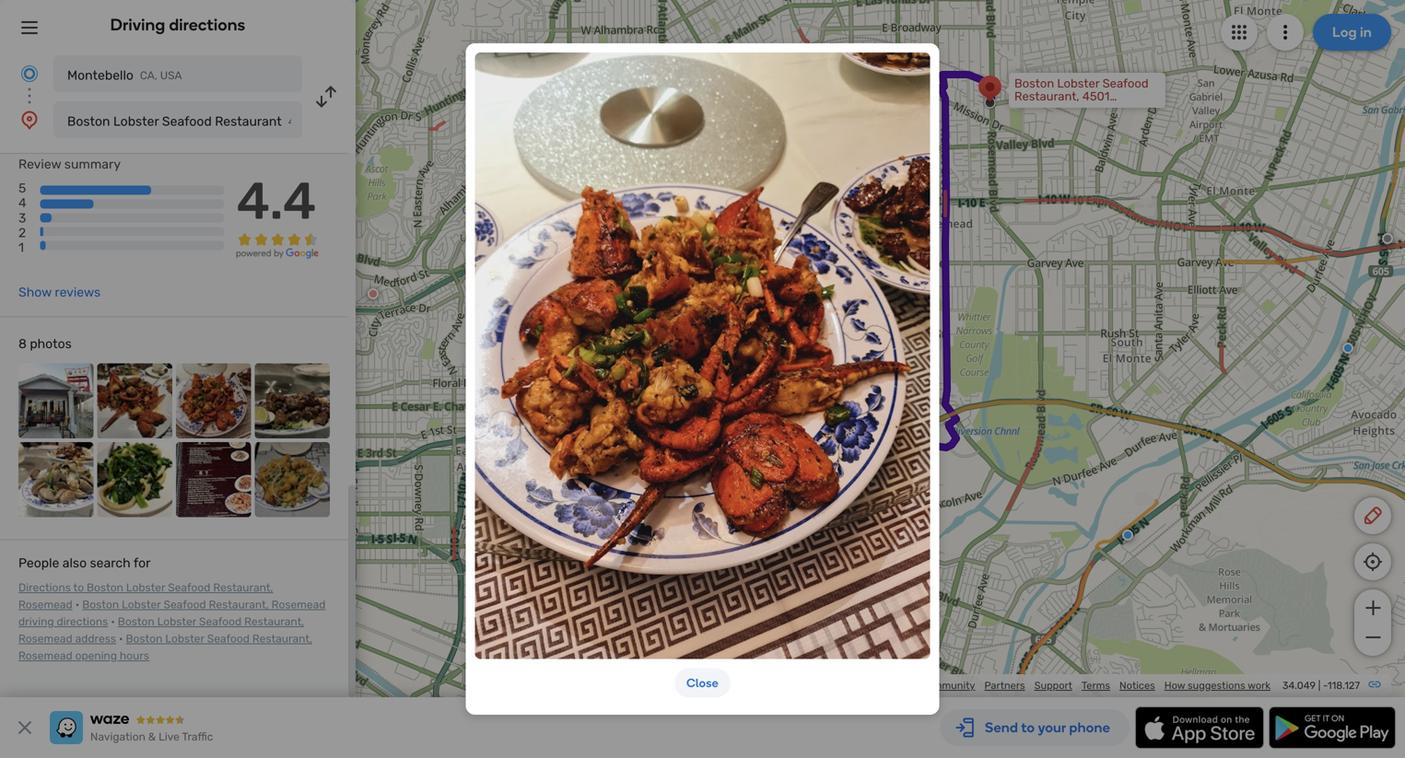 Task type: vqa. For each thing, say whether or not it's contained in the screenshot.
Austin to the middle
no



Task type: describe. For each thing, give the bounding box(es) containing it.
how suggestions work link
[[1165, 680, 1271, 692]]

boston lobster seafood restaurant, rosemead opening hours
[[18, 633, 312, 663]]

0 vertical spatial directions
[[169, 15, 246, 35]]

2
[[18, 225, 26, 240]]

image 4 of boston lobster seafood restaurant, rosemead image
[[255, 364, 330, 439]]

show reviews
[[18, 285, 101, 300]]

lobster for boston lobster seafood restaurant, rosemead driving directions
[[122, 599, 161, 612]]

traffic
[[182, 731, 213, 744]]

driving
[[18, 616, 54, 629]]

support link
[[1035, 680, 1073, 692]]

lobster for boston lobster seafood restaurant, rosemead address
[[157, 616, 196, 629]]

navigation & live traffic
[[90, 731, 213, 744]]

montebello ca, usa
[[67, 68, 182, 83]]

seafood for boston lobster seafood restaurant, rosemead driving directions
[[164, 599, 206, 612]]

8
[[18, 336, 27, 352]]

boston inside directions to boston lobster seafood restaurant, rosemead
[[87, 582, 123, 594]]

118.127
[[1328, 680, 1360, 692]]

5 4 3 2 1
[[18, 181, 26, 255]]

image 1 of boston lobster seafood restaurant, rosemead image
[[18, 364, 94, 439]]

4.4
[[236, 171, 316, 232]]

location image
[[18, 109, 41, 131]]

notices
[[1120, 680, 1155, 692]]

usa for montebello
[[160, 69, 182, 82]]

opening
[[75, 650, 117, 663]]

suggestions
[[1188, 680, 1246, 692]]

boston lobster seafood restaurant, rosemead driving directions link
[[18, 599, 326, 629]]

community link
[[921, 680, 975, 692]]

partners
[[985, 680, 1025, 692]]

restaurant, inside directions to boston lobster seafood restaurant, rosemead
[[213, 582, 273, 594]]

image 2 of boston lobster seafood restaurant, rosemead image
[[97, 364, 172, 439]]

image 6 of boston lobster seafood restaurant, rosemead image
[[97, 442, 172, 518]]

search
[[90, 556, 131, 571]]

directions inside boston lobster seafood restaurant, rosemead driving directions
[[57, 616, 108, 629]]

4
[[18, 196, 26, 211]]

boston lobster seafood restaurant button
[[53, 101, 302, 138]]

directions to boston lobster seafood restaurant, rosemead link
[[18, 582, 273, 612]]

-
[[1323, 680, 1328, 692]]

boston for boston lobster seafood restaurant, rosemead opening hours
[[126, 633, 163, 646]]

3
[[18, 210, 26, 226]]

rosemead inside directions to boston lobster seafood restaurant, rosemead
[[18, 599, 73, 612]]

rosemead for boston lobster seafood restaurant, rosemead opening hours
[[18, 650, 73, 663]]

support
[[1035, 680, 1073, 692]]

navigation
[[90, 731, 145, 744]]

live
[[159, 731, 180, 744]]

review summary
[[18, 157, 121, 172]]

montebello, ca, usa
[[809, 558, 922, 573]]

hours
[[120, 650, 149, 663]]

montebello
[[67, 68, 134, 83]]

boston for boston lobster seafood restaurant, rosemead driving directions
[[82, 599, 119, 612]]

seafood inside directions to boston lobster seafood restaurant, rosemead
[[168, 582, 211, 594]]

zoom out image
[[1362, 627, 1385, 649]]

how
[[1165, 680, 1185, 692]]

34.049
[[1283, 680, 1316, 692]]



Task type: locate. For each thing, give the bounding box(es) containing it.
1 vertical spatial usa
[[898, 558, 922, 573]]

image 3 of boston lobster seafood restaurant, rosemead image
[[176, 364, 251, 439]]

image 8 of boston lobster seafood restaurant, rosemead image
[[255, 442, 330, 518]]

lobster down for
[[126, 582, 165, 594]]

1
[[18, 240, 24, 255]]

boston inside boston lobster seafood restaurant, rosemead driving directions
[[82, 599, 119, 612]]

usa
[[160, 69, 182, 82], [898, 558, 922, 573]]

lobster for boston lobster seafood restaurant
[[113, 114, 159, 129]]

current location image
[[18, 63, 41, 85]]

seafood down boston lobster seafood restaurant, rosemead driving directions
[[207, 633, 250, 646]]

directions right driving
[[169, 15, 246, 35]]

for
[[133, 556, 151, 571]]

image 5 of boston lobster seafood restaurant, rosemead image
[[18, 442, 94, 518]]

directions up address
[[57, 616, 108, 629]]

seafood
[[162, 114, 212, 129], [168, 582, 211, 594], [164, 599, 206, 612], [199, 616, 242, 629], [207, 633, 250, 646]]

directions
[[18, 582, 71, 594]]

restaurant, for boston lobster seafood restaurant, rosemead opening hours
[[252, 633, 312, 646]]

pencil image
[[1362, 505, 1384, 527]]

seafood up boston lobster seafood restaurant, rosemead driving directions
[[168, 582, 211, 594]]

boston down to
[[82, 599, 119, 612]]

terms
[[1082, 680, 1111, 692]]

seafood inside boston lobster seafood restaurant, rosemead address
[[199, 616, 242, 629]]

restaurant, inside boston lobster seafood restaurant, rosemead driving directions
[[209, 599, 269, 612]]

rosemead
[[18, 599, 73, 612], [272, 599, 326, 612], [18, 633, 73, 646], [18, 650, 73, 663]]

also
[[62, 556, 87, 571]]

boston inside boston lobster seafood restaurant, rosemead address
[[118, 616, 155, 629]]

0 vertical spatial ca,
[[140, 69, 157, 82]]

boston down search
[[87, 582, 123, 594]]

boston lobster seafood restaurant, rosemead opening hours link
[[18, 633, 312, 663]]

boston for boston lobster seafood restaurant, rosemead address
[[118, 616, 155, 629]]

rosemead inside boston lobster seafood restaurant, rosemead driving directions
[[272, 599, 326, 612]]

reviews
[[55, 285, 101, 300]]

people
[[18, 556, 59, 571]]

work
[[1248, 680, 1271, 692]]

ca, for montebello
[[140, 69, 157, 82]]

usa right montebello,
[[898, 558, 922, 573]]

boston lobster seafood restaurant, rosemead address
[[18, 616, 304, 646]]

rosemead for boston lobster seafood restaurant, rosemead driving directions
[[272, 599, 326, 612]]

rosemead inside boston lobster seafood restaurant, rosemead address
[[18, 633, 73, 646]]

restaurant
[[215, 114, 282, 129]]

boston
[[67, 114, 110, 129], [87, 582, 123, 594], [82, 599, 119, 612], [118, 616, 155, 629], [126, 633, 163, 646]]

restaurant, for boston lobster seafood restaurant, rosemead driving directions
[[209, 599, 269, 612]]

ca,
[[140, 69, 157, 82], [876, 558, 895, 573]]

seafood for boston lobster seafood restaurant, rosemead opening hours
[[207, 633, 250, 646]]

people also search for
[[18, 556, 151, 571]]

terms link
[[1082, 680, 1111, 692]]

restaurant, for boston lobster seafood restaurant, rosemead address
[[244, 616, 304, 629]]

lobster up boston lobster seafood restaurant, rosemead address link
[[122, 599, 161, 612]]

seafood inside boston lobster seafood restaurant, rosemead opening hours
[[207, 633, 250, 646]]

to
[[73, 582, 84, 594]]

ca, right montebello
[[140, 69, 157, 82]]

lobster inside boston lobster seafood restaurant, rosemead opening hours
[[165, 633, 204, 646]]

seafood for boston lobster seafood restaurant, rosemead address
[[199, 616, 242, 629]]

lobster up boston lobster seafood restaurant, rosemead opening hours link
[[157, 616, 196, 629]]

community
[[921, 680, 975, 692]]

boston lobster seafood restaurant, rosemead driving directions
[[18, 599, 326, 629]]

seafood left restaurant
[[162, 114, 212, 129]]

boston lobster seafood restaurant
[[67, 114, 282, 129]]

boston up summary
[[67, 114, 110, 129]]

zoom in image
[[1362, 597, 1385, 619]]

lobster inside the boston lobster seafood restaurant button
[[113, 114, 159, 129]]

1 vertical spatial directions
[[57, 616, 108, 629]]

seafood up boston lobster seafood restaurant, rosemead address
[[164, 599, 206, 612]]

0 horizontal spatial directions
[[57, 616, 108, 629]]

boston lobster seafood restaurant, rosemead address link
[[18, 616, 304, 646]]

1 horizontal spatial usa
[[898, 558, 922, 573]]

boston up hours
[[126, 633, 163, 646]]

lobster down montebello ca, usa
[[113, 114, 159, 129]]

boston down directions to boston lobster seafood restaurant, rosemead
[[118, 616, 155, 629]]

0 horizontal spatial usa
[[160, 69, 182, 82]]

|
[[1318, 680, 1321, 692]]

directions
[[169, 15, 246, 35], [57, 616, 108, 629]]

8 photos
[[18, 336, 72, 352]]

driving directions
[[110, 15, 246, 35]]

driving
[[110, 15, 165, 35]]

lobster down boston lobster seafood restaurant, rosemead driving directions "link"
[[165, 633, 204, 646]]

&
[[148, 731, 156, 744]]

seafood up boston lobster seafood restaurant, rosemead opening hours link
[[199, 616, 242, 629]]

5
[[18, 181, 26, 196]]

photos
[[30, 336, 72, 352]]

usa up the boston lobster seafood restaurant button at the left top of the page
[[160, 69, 182, 82]]

seafood inside button
[[162, 114, 212, 129]]

rosemead inside boston lobster seafood restaurant, rosemead opening hours
[[18, 650, 73, 663]]

image 7 of boston lobster seafood restaurant, rosemead image
[[176, 442, 251, 518]]

partners link
[[985, 680, 1025, 692]]

rosemead for boston lobster seafood restaurant, rosemead address
[[18, 633, 73, 646]]

lobster
[[113, 114, 159, 129], [126, 582, 165, 594], [122, 599, 161, 612], [157, 616, 196, 629], [165, 633, 204, 646]]

usa for montebello,
[[898, 558, 922, 573]]

summary
[[64, 157, 121, 172]]

1 vertical spatial ca,
[[876, 558, 895, 573]]

restaurant, inside boston lobster seafood restaurant, rosemead opening hours
[[252, 633, 312, 646]]

ca, for montebello,
[[876, 558, 895, 573]]

lobster inside boston lobster seafood restaurant, rosemead driving directions
[[122, 599, 161, 612]]

link image
[[1368, 677, 1382, 692]]

34.049 | -118.127
[[1283, 680, 1360, 692]]

directions to boston lobster seafood restaurant, rosemead
[[18, 582, 273, 612]]

lobster inside boston lobster seafood restaurant, rosemead address
[[157, 616, 196, 629]]

lobster inside directions to boston lobster seafood restaurant, rosemead
[[126, 582, 165, 594]]

usa inside montebello ca, usa
[[160, 69, 182, 82]]

notices link
[[1120, 680, 1155, 692]]

ca, inside montebello ca, usa
[[140, 69, 157, 82]]

x image
[[14, 717, 36, 739]]

1 horizontal spatial ca,
[[876, 558, 895, 573]]

lobster for boston lobster seafood restaurant, rosemead opening hours
[[165, 633, 204, 646]]

0 vertical spatial usa
[[160, 69, 182, 82]]

restaurant,
[[213, 582, 273, 594], [209, 599, 269, 612], [244, 616, 304, 629], [252, 633, 312, 646]]

1 horizontal spatial directions
[[169, 15, 246, 35]]

seafood inside boston lobster seafood restaurant, rosemead driving directions
[[164, 599, 206, 612]]

review
[[18, 157, 61, 172]]

montebello,
[[809, 558, 874, 573]]

show
[[18, 285, 52, 300]]

boston for boston lobster seafood restaurant
[[67, 114, 110, 129]]

restaurant, inside boston lobster seafood restaurant, rosemead address
[[244, 616, 304, 629]]

0 horizontal spatial ca,
[[140, 69, 157, 82]]

address
[[75, 633, 116, 646]]

boston inside button
[[67, 114, 110, 129]]

ca, right montebello,
[[876, 558, 895, 573]]

community partners support terms notices how suggestions work
[[921, 680, 1271, 692]]

boston inside boston lobster seafood restaurant, rosemead opening hours
[[126, 633, 163, 646]]

seafood for boston lobster seafood restaurant
[[162, 114, 212, 129]]



